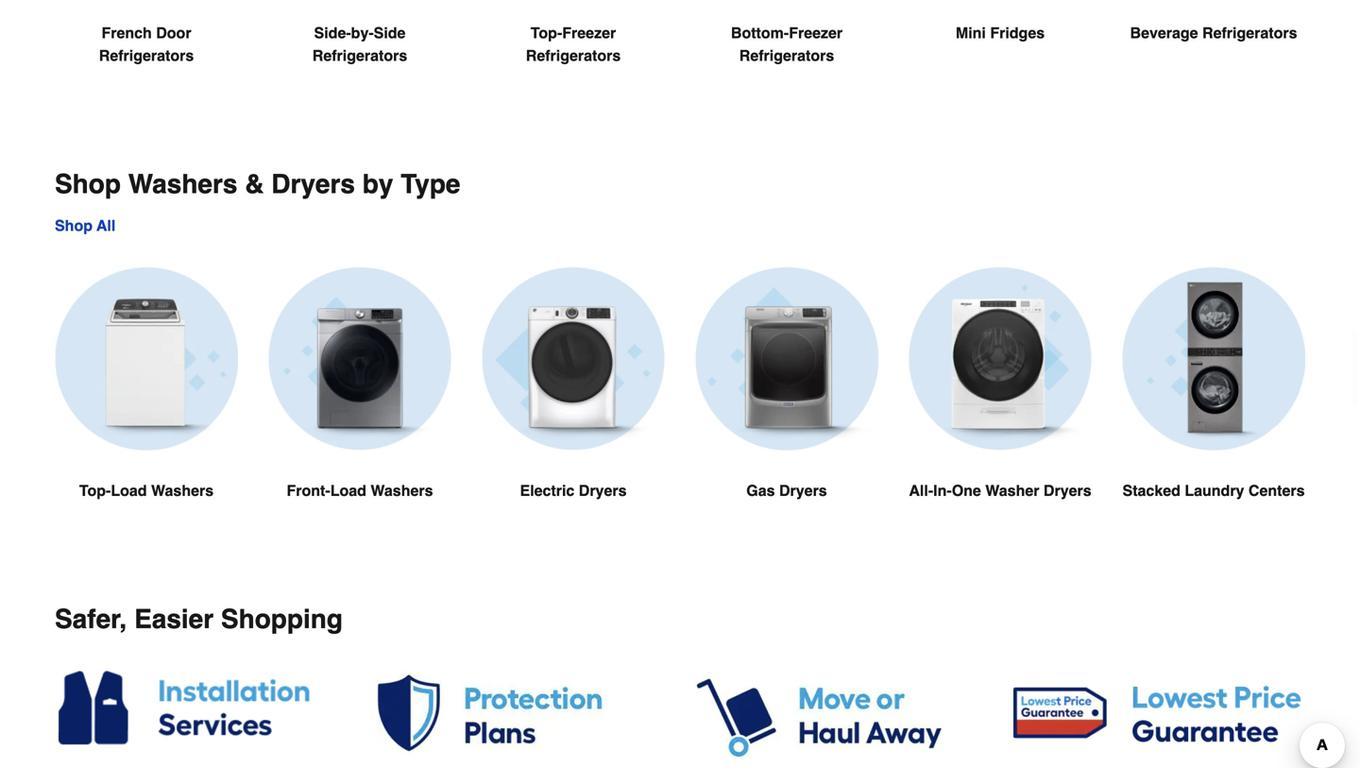 Task type: locate. For each thing, give the bounding box(es) containing it.
load
[[111, 482, 147, 499], [330, 482, 367, 499]]

top- inside top-freezer refrigerators
[[531, 24, 562, 42]]

1 vertical spatial shop
[[55, 217, 93, 234]]

dryers right washer
[[1044, 482, 1092, 499]]

side-by-side refrigerators
[[312, 24, 407, 64]]

shop for shop washers & dryers by type
[[55, 169, 121, 199]]

side-
[[314, 24, 351, 42]]

0 vertical spatial top-
[[531, 24, 562, 42]]

shop up shop all link
[[55, 169, 121, 199]]

fridges
[[990, 24, 1045, 42]]

gas dryers
[[747, 482, 827, 499]]

1 vertical spatial top-
[[79, 482, 111, 499]]

freezer for top-
[[562, 24, 616, 42]]

a gray samsung front-load washing machine. image
[[268, 267, 452, 450]]

top- for load
[[79, 482, 111, 499]]

side-by-side refrigerators link
[[268, 0, 452, 112]]

mini fridges link
[[909, 0, 1092, 90]]

0 vertical spatial shop
[[55, 169, 121, 199]]

2 shop from the top
[[55, 217, 93, 234]]

shop left all
[[55, 217, 93, 234]]

shopping
[[221, 604, 343, 634]]

0 horizontal spatial top-
[[79, 482, 111, 499]]

0 horizontal spatial freezer
[[562, 24, 616, 42]]

0 horizontal spatial load
[[111, 482, 147, 499]]

freezer for bottom-
[[789, 24, 843, 42]]

a white and black whirlpool all-in-one washer and dryer. image
[[909, 267, 1092, 450]]

electric
[[520, 482, 575, 499]]

shop all
[[55, 217, 116, 234]]

electric dryers
[[520, 482, 627, 499]]

1 horizontal spatial top-
[[531, 24, 562, 42]]

beverage
[[1130, 24, 1199, 42]]

freezer inside top-freezer refrigerators
[[562, 24, 616, 42]]

2 freezer from the left
[[789, 24, 843, 42]]

protection plans. image
[[377, 665, 665, 759]]

1 horizontal spatial freezer
[[789, 24, 843, 42]]

laundry
[[1185, 482, 1245, 499]]

gas
[[747, 482, 775, 499]]

washers
[[128, 169, 238, 199], [151, 482, 214, 499], [371, 482, 433, 499]]

freezer inside bottom-freezer refrigerators
[[789, 24, 843, 42]]

freezer
[[562, 24, 616, 42], [789, 24, 843, 42]]

refrigerators for bottom-freezer refrigerators
[[740, 47, 834, 64]]

a gray maytag gas dryer. image
[[695, 267, 879, 451]]

gas dryers link
[[695, 267, 879, 548]]

refrigerators
[[1203, 24, 1298, 42], [99, 47, 194, 64], [312, 47, 407, 64], [526, 47, 621, 64], [740, 47, 834, 64]]

dryers
[[271, 169, 355, 199], [579, 482, 627, 499], [779, 482, 827, 499], [1044, 482, 1092, 499]]

safer, easier shopping
[[55, 604, 343, 634]]

easier
[[134, 604, 214, 634]]

shop
[[55, 169, 121, 199], [55, 217, 93, 234]]

dryers right & at the left of page
[[271, 169, 355, 199]]

front-load washers link
[[268, 267, 452, 548]]

top-freezer refrigerators
[[526, 24, 621, 64]]

bottom-
[[731, 24, 789, 42]]

top-
[[531, 24, 562, 42], [79, 482, 111, 499]]

1 shop from the top
[[55, 169, 121, 199]]

french door refrigerators link
[[55, 0, 238, 112]]

dryers right gas
[[779, 482, 827, 499]]

1 horizontal spatial load
[[330, 482, 367, 499]]

2 load from the left
[[330, 482, 367, 499]]

1 freezer from the left
[[562, 24, 616, 42]]

top-load washers link
[[55, 267, 238, 548]]

1 load from the left
[[111, 482, 147, 499]]

refrigerators inside bottom-freezer refrigerators
[[740, 47, 834, 64]]

beverage refrigerators link
[[1122, 0, 1306, 90]]



Task type: describe. For each thing, give the bounding box(es) containing it.
french
[[102, 24, 152, 42]]

shop all link
[[55, 217, 116, 234]]

mini
[[956, 24, 986, 42]]

by-
[[351, 24, 374, 42]]

a white and black g e electric dryer. image
[[482, 267, 665, 450]]

all-in-one washer dryers link
[[909, 267, 1092, 548]]

top-load washers
[[79, 482, 214, 499]]

bottom-freezer refrigerators
[[731, 24, 843, 64]]

front-load washers
[[287, 482, 433, 499]]

shop washers & dryers by type
[[55, 169, 461, 199]]

refrigerators for french door refrigerators
[[99, 47, 194, 64]]

french door refrigerators
[[99, 24, 194, 64]]

type
[[401, 169, 461, 199]]

a gray l g stacked laundry center including washing machine and dryer. image
[[1122, 267, 1306, 451]]

side
[[374, 24, 406, 42]]

shop for shop all
[[55, 217, 93, 234]]

load for top-
[[111, 482, 147, 499]]

door
[[156, 24, 191, 42]]

washers for top-load washers
[[151, 482, 214, 499]]

front-
[[287, 482, 330, 499]]

centers
[[1249, 482, 1305, 499]]

washer
[[986, 482, 1040, 499]]

lowest price guarantee. image
[[1014, 665, 1302, 759]]

mini fridges
[[956, 24, 1045, 42]]

beverage refrigerators
[[1130, 24, 1298, 42]]

dryers right electric
[[579, 482, 627, 499]]

all-
[[909, 482, 934, 499]]

installation services. image
[[59, 665, 347, 759]]

washers for front-load washers
[[371, 482, 433, 499]]

bottom-freezer refrigerators link
[[695, 0, 879, 112]]

top- for freezer
[[531, 24, 562, 42]]

all-in-one washer dryers
[[909, 482, 1092, 499]]

load for front-
[[330, 482, 367, 499]]

stacked laundry centers link
[[1122, 267, 1306, 548]]

&
[[245, 169, 264, 199]]

top-freezer refrigerators link
[[482, 0, 665, 112]]

one
[[952, 482, 981, 499]]

move or haul away. image
[[695, 665, 984, 759]]

dryers inside 'link'
[[1044, 482, 1092, 499]]

in-
[[934, 482, 952, 499]]

stacked laundry centers
[[1123, 482, 1305, 499]]

all
[[97, 217, 116, 234]]

electric dryers link
[[482, 267, 665, 548]]

safer,
[[55, 604, 127, 634]]

refrigerators for top-freezer refrigerators
[[526, 47, 621, 64]]

by
[[363, 169, 393, 199]]

a white whirlpool top-load washing machine. image
[[55, 267, 238, 451]]

stacked
[[1123, 482, 1181, 499]]



Task type: vqa. For each thing, say whether or not it's contained in the screenshot.
'Jobsite' within the 18-VOLT JOBSITE BLOWER (TOOL ONLY)
no



